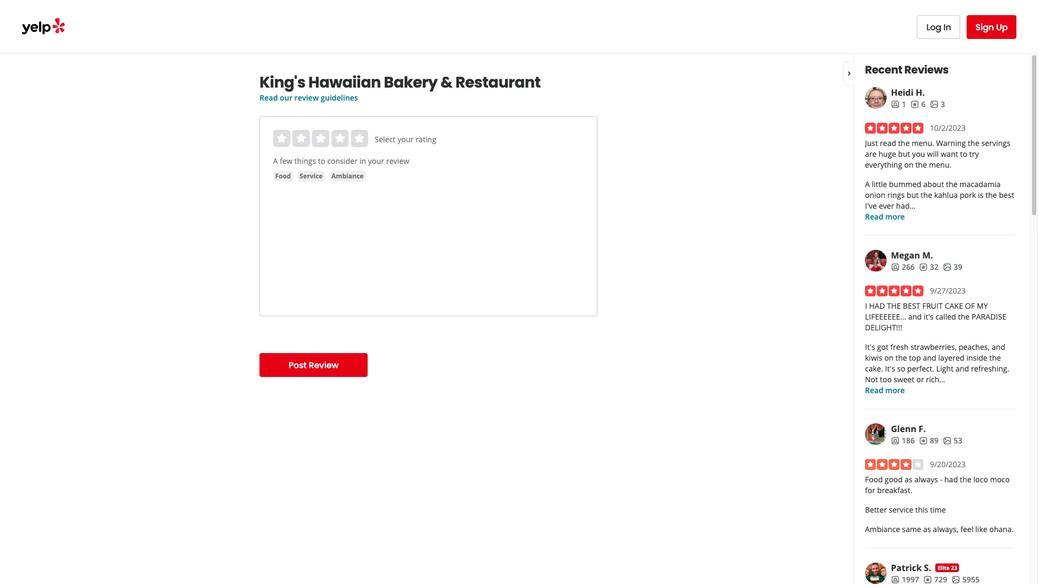 Task type: describe. For each thing, give the bounding box(es) containing it.
53
[[954, 435, 963, 446]]

ambiance for ambiance same as always, feel like ohana.
[[865, 524, 900, 534]]

rings
[[888, 190, 905, 200]]

sign
[[976, 21, 994, 33]]

huge
[[879, 149, 897, 159]]

of
[[965, 301, 975, 311]]

had…
[[896, 201, 916, 211]]

had
[[869, 301, 885, 311]]

loco
[[974, 474, 988, 485]]

bummed
[[889, 179, 922, 189]]

same
[[902, 524, 922, 534]]

i had the best fruit cake of my lifeeeeee... and it's called the paradise delight!!!
[[865, 301, 1007, 333]]

3 16 friends v2 image from the top
[[891, 575, 900, 584]]

the up kahlua at top right
[[946, 179, 958, 189]]

23
[[951, 564, 958, 572]]

16 photos v2 image for f.
[[943, 436, 952, 445]]

just read the menu. warning the servings are huge but you will want to try everything on the menu.
[[865, 138, 1011, 170]]

ambiance same as always, feel like ohana.
[[865, 524, 1014, 534]]

photo of patrick s. image
[[865, 562, 887, 584]]

time
[[930, 505, 946, 515]]

photo of glenn f. image
[[865, 423, 887, 445]]

5 star rating image for megan m.
[[865, 286, 924, 296]]

paradise
[[972, 312, 1007, 322]]

89
[[930, 435, 939, 446]]

a little bummed about the macadamia onion rings but the kahlua pork is the best i've ever had…
[[865, 179, 1015, 211]]

the
[[887, 301, 901, 311]]

photos element down 23
[[952, 574, 980, 584]]

megan
[[891, 249, 920, 261]]

read more for heidi h.
[[865, 211, 905, 222]]

the down about
[[921, 190, 933, 200]]

the right the read
[[898, 138, 910, 148]]

rating
[[416, 134, 436, 144]]

photos element for glenn f.
[[943, 435, 963, 446]]

a for a few things to consider in your review
[[273, 156, 278, 166]]

little
[[872, 179, 887, 189]]

feel
[[961, 524, 974, 534]]

the up so
[[896, 353, 907, 363]]

for
[[865, 485, 876, 495]]

had
[[945, 474, 958, 485]]

or
[[917, 374, 924, 385]]

0 vertical spatial menu.
[[912, 138, 935, 148]]

9/27/2023
[[930, 286, 966, 296]]

i
[[865, 301, 867, 311]]

16 friends v2 image
[[891, 436, 900, 445]]

39
[[954, 262, 963, 272]]

photos element for heidi h.
[[930, 99, 945, 110]]

photos element for megan m.
[[943, 262, 963, 273]]

always
[[915, 474, 938, 485]]

sign up
[[976, 21, 1008, 33]]

elite
[[938, 564, 950, 572]]

glenn
[[891, 423, 917, 435]]

peaches,
[[959, 342, 990, 352]]

read more button for megan m.
[[865, 385, 905, 396]]

post review button
[[260, 353, 368, 377]]

log in
[[927, 21, 951, 33]]

recent reviews
[[865, 62, 949, 77]]

will
[[927, 149, 939, 159]]

pork
[[960, 190, 976, 200]]

try
[[970, 149, 979, 159]]

fruit
[[923, 301, 943, 311]]

rich…
[[926, 374, 945, 385]]

up
[[996, 21, 1008, 33]]

review for hawaiian
[[295, 92, 319, 103]]

consider
[[327, 156, 358, 166]]

16 photos v2 image down 23
[[952, 575, 960, 584]]

and inside i had the best fruit cake of my lifeeeeee... and it's called the paradise delight!!!
[[909, 312, 922, 322]]

read inside king's hawaiian bakery & restaurant read our review guidelines
[[260, 92, 278, 103]]

9/20/2023
[[930, 459, 966, 469]]

friends element for megan
[[891, 262, 915, 273]]

our
[[280, 92, 293, 103]]

my
[[977, 301, 988, 311]]

heidi
[[891, 87, 914, 98]]

and down layered
[[956, 363, 969, 374]]

16 review v2 image for photos "element" containing 53
[[919, 436, 928, 445]]

heidi h.
[[891, 87, 925, 98]]

warning
[[936, 138, 966, 148]]

0 horizontal spatial it's
[[865, 342, 875, 352]]

friends element for heidi
[[891, 99, 906, 110]]

not
[[865, 374, 878, 385]]

restaurant
[[456, 72, 541, 93]]

more for megan m.
[[886, 385, 905, 395]]

i've
[[865, 201, 877, 211]]

macadamia
[[960, 179, 1001, 189]]

a for a little bummed about the macadamia onion rings but the kahlua pork is the best i've ever had…
[[865, 179, 870, 189]]

the down you
[[916, 160, 927, 170]]

32
[[930, 262, 939, 272]]

post
[[289, 359, 307, 371]]

reviews element for f.
[[919, 435, 939, 446]]

king's hawaiian bakery & restaurant read our review guidelines
[[260, 72, 541, 103]]

ambiance for ambiance
[[332, 171, 364, 181]]

patrick s.
[[891, 562, 932, 574]]

breakfast.
[[878, 485, 913, 495]]

in
[[944, 21, 951, 33]]

0 horizontal spatial your
[[368, 156, 384, 166]]

log in button
[[918, 15, 961, 39]]

patrick
[[891, 562, 922, 574]]

top
[[909, 353, 921, 363]]

1 vertical spatial it's
[[885, 363, 895, 374]]

reviews element for m.
[[919, 262, 939, 273]]

elite 23
[[938, 564, 958, 572]]

select your rating
[[375, 134, 436, 144]]

photo of megan m. image
[[865, 250, 887, 271]]

cake.
[[865, 363, 883, 374]]

5 star rating image for heidi h.
[[865, 123, 924, 134]]

the inside i had the best fruit cake of my lifeeeeee... and it's called the paradise delight!!!
[[958, 312, 970, 322]]

this
[[916, 505, 928, 515]]

servings
[[982, 138, 1011, 148]]

best
[[903, 301, 921, 311]]

186
[[902, 435, 915, 446]]

select
[[375, 134, 396, 144]]

better service this time
[[865, 505, 946, 515]]

on inside the 'it's got fresh strawberries, peaches, and kiwis on the top and layered inside the cake. it's so perfect. light and refreshing. not too sweet or rich…'
[[885, 353, 894, 363]]

&
[[441, 72, 453, 93]]

light
[[937, 363, 954, 374]]



Task type: locate. For each thing, give the bounding box(es) containing it.
m.
[[923, 249, 933, 261]]

16 review v2 image
[[911, 100, 919, 109], [919, 263, 928, 271]]

the up "try"
[[968, 138, 980, 148]]

0 vertical spatial ambiance
[[332, 171, 364, 181]]

good
[[885, 474, 903, 485]]

the inside food good as always - had the loco moco for breakfast.
[[960, 474, 972, 485]]

ohana.
[[990, 524, 1014, 534]]

on down you
[[905, 160, 914, 170]]

it's left so
[[885, 363, 895, 374]]

kahlua
[[934, 190, 958, 200]]

bakery
[[384, 72, 438, 93]]

16 review v2 image
[[919, 436, 928, 445], [924, 575, 932, 584]]

moco
[[990, 474, 1010, 485]]

16 photos v2 image left 3
[[930, 100, 939, 109]]

6
[[922, 99, 926, 109]]

as
[[905, 474, 913, 485], [923, 524, 931, 534]]

lifeeeeee...
[[865, 312, 907, 322]]

0 vertical spatial read more
[[865, 211, 905, 222]]

0 vertical spatial a
[[273, 156, 278, 166]]

service
[[300, 171, 323, 181]]

4 friends element from the top
[[891, 574, 919, 584]]

reviews element down h.
[[911, 99, 926, 110]]

a left few
[[273, 156, 278, 166]]

f.
[[919, 423, 926, 435]]

1 horizontal spatial food
[[865, 474, 883, 485]]

it's
[[865, 342, 875, 352], [885, 363, 895, 374]]

16 review v2 image left "32"
[[919, 263, 928, 271]]

16 friends v2 image down patrick
[[891, 575, 900, 584]]

the down of
[[958, 312, 970, 322]]

16 photos v2 image for m.
[[943, 263, 952, 271]]

read down i've
[[865, 211, 884, 222]]

16 friends v2 image left 266 at the top
[[891, 263, 900, 271]]

things
[[295, 156, 316, 166]]

food up for
[[865, 474, 883, 485]]

reviews element down m. at the top right of page
[[919, 262, 939, 273]]

read left our
[[260, 92, 278, 103]]

on inside just read the menu. warning the servings are huge but you will want to try everything on the menu.
[[905, 160, 914, 170]]

0 vertical spatial food
[[275, 171, 291, 181]]

ever
[[879, 201, 894, 211]]

read our review guidelines link
[[260, 92, 358, 103]]

as right good
[[905, 474, 913, 485]]

16 photos v2 image for h.
[[930, 100, 939, 109]]

1 horizontal spatial ambiance
[[865, 524, 900, 534]]

cake
[[945, 301, 963, 311]]

reviews element containing 89
[[919, 435, 939, 446]]

everything
[[865, 160, 903, 170]]

recent
[[865, 62, 903, 77]]

16 review v2 image for m.
[[919, 263, 928, 271]]

1 vertical spatial a
[[865, 179, 870, 189]]

your
[[398, 134, 414, 144], [368, 156, 384, 166]]

16 review v2 image left 6
[[911, 100, 919, 109]]

king's hawaiian bakery & restaurant link
[[260, 72, 598, 93]]

read more for megan m.
[[865, 385, 905, 395]]

and down strawberries,
[[923, 353, 937, 363]]

friends element down heidi
[[891, 99, 906, 110]]

s.
[[924, 562, 932, 574]]

1 vertical spatial more
[[886, 385, 905, 395]]

1 16 friends v2 image from the top
[[891, 100, 900, 109]]

food
[[275, 171, 291, 181], [865, 474, 883, 485]]

1 read more from the top
[[865, 211, 905, 222]]

read more button down ever
[[865, 211, 905, 222]]

strawberries,
[[911, 342, 957, 352]]

1 vertical spatial your
[[368, 156, 384, 166]]

post review
[[289, 359, 339, 371]]

1 vertical spatial 16 review v2 image
[[919, 263, 928, 271]]

are
[[865, 149, 877, 159]]

0 horizontal spatial on
[[885, 353, 894, 363]]

more down ever
[[886, 211, 905, 222]]

read more down ever
[[865, 211, 905, 222]]

king's
[[260, 72, 306, 93]]

read for megan m.
[[865, 385, 884, 395]]

photos element right 89
[[943, 435, 963, 446]]

reviews
[[905, 62, 949, 77]]

as for always,
[[923, 524, 931, 534]]

a left 'little'
[[865, 179, 870, 189]]

more down sweet
[[886, 385, 905, 395]]

16 friends v2 image left 1
[[891, 100, 900, 109]]

menu. up you
[[912, 138, 935, 148]]

read more button down too on the bottom of the page
[[865, 385, 905, 396]]

3 friends element from the top
[[891, 435, 915, 446]]

0 vertical spatial as
[[905, 474, 913, 485]]

reviews element down f.
[[919, 435, 939, 446]]

but inside a little bummed about the macadamia onion rings but the kahlua pork is the best i've ever had…
[[907, 190, 919, 200]]

kiwis
[[865, 353, 883, 363]]

0 horizontal spatial as
[[905, 474, 913, 485]]

0 vertical spatial on
[[905, 160, 914, 170]]

16 review v2 image for photos "element" underneath 23
[[924, 575, 932, 584]]

to left "try"
[[960, 149, 968, 159]]

friends element containing 1
[[891, 99, 906, 110]]

review right our
[[295, 92, 319, 103]]

16 friends v2 image
[[891, 100, 900, 109], [891, 263, 900, 271], [891, 575, 900, 584]]

2 vertical spatial 16 friends v2 image
[[891, 575, 900, 584]]

ambiance
[[332, 171, 364, 181], [865, 524, 900, 534]]

16 photos v2 image left 39
[[943, 263, 952, 271]]

on down got
[[885, 353, 894, 363]]

a
[[273, 156, 278, 166], [865, 179, 870, 189]]

0 vertical spatial 16 review v2 image
[[919, 436, 928, 445]]

1 horizontal spatial review
[[386, 156, 409, 166]]

0 vertical spatial it's
[[865, 342, 875, 352]]

1 more from the top
[[886, 211, 905, 222]]

the right 'had'
[[960, 474, 972, 485]]

0 vertical spatial 16 review v2 image
[[911, 100, 919, 109]]

elite 23 link
[[936, 564, 960, 572]]

0 vertical spatial 16 friends v2 image
[[891, 100, 900, 109]]

0 horizontal spatial review
[[295, 92, 319, 103]]

1 friends element from the top
[[891, 99, 906, 110]]

reviews element
[[911, 99, 926, 110], [919, 262, 939, 273], [919, 435, 939, 446], [924, 574, 947, 584]]

fresh
[[891, 342, 909, 352]]

0 horizontal spatial ambiance
[[332, 171, 364, 181]]

1 vertical spatial on
[[885, 353, 894, 363]]

as right same
[[923, 524, 931, 534]]

0 vertical spatial review
[[295, 92, 319, 103]]

and up refreshing. on the right
[[992, 342, 1006, 352]]

read more button
[[865, 211, 905, 222], [865, 385, 905, 396]]

read down not
[[865, 385, 884, 395]]

your right in
[[368, 156, 384, 166]]

1 vertical spatial read more
[[865, 385, 905, 395]]

menu. down will
[[929, 160, 952, 170]]

friends element down the megan
[[891, 262, 915, 273]]

1 vertical spatial ambiance
[[865, 524, 900, 534]]

h.
[[916, 87, 925, 98]]

as for always
[[905, 474, 913, 485]]

glenn f.
[[891, 423, 926, 435]]

read for heidi h.
[[865, 211, 884, 222]]

too
[[880, 374, 892, 385]]

is
[[978, 190, 984, 200]]

1 vertical spatial 5 star rating image
[[865, 286, 924, 296]]

photos element right "32"
[[943, 262, 963, 273]]

photos element right 6
[[930, 99, 945, 110]]

0 horizontal spatial a
[[273, 156, 278, 166]]

16 friends v2 image for megan m.
[[891, 263, 900, 271]]

close sidebar icon image
[[845, 69, 854, 78], [845, 69, 854, 78]]

1 vertical spatial food
[[865, 474, 883, 485]]

a few things to consider in your review
[[273, 156, 409, 166]]

1 vertical spatial as
[[923, 524, 931, 534]]

onion
[[865, 190, 886, 200]]

it's up 'kiwis'
[[865, 342, 875, 352]]

but
[[898, 149, 910, 159], [907, 190, 919, 200]]

friends element
[[891, 99, 906, 110], [891, 262, 915, 273], [891, 435, 915, 446], [891, 574, 919, 584]]

16 review v2 image down "s."
[[924, 575, 932, 584]]

but inside just read the menu. warning the servings are huge but you will want to try everything on the menu.
[[898, 149, 910, 159]]

0 vertical spatial but
[[898, 149, 910, 159]]

food down few
[[275, 171, 291, 181]]

16 photos v2 image left 53
[[943, 436, 952, 445]]

0 vertical spatial 5 star rating image
[[865, 123, 924, 134]]

delight!!!
[[865, 322, 902, 333]]

1 vertical spatial review
[[386, 156, 409, 166]]

review inside king's hawaiian bakery & restaurant read our review guidelines
[[295, 92, 319, 103]]

5 star rating image up the
[[865, 286, 924, 296]]

16 review v2 image left 89
[[919, 436, 928, 445]]

more
[[886, 211, 905, 222], [886, 385, 905, 395]]

ambiance down better
[[865, 524, 900, 534]]

better
[[865, 505, 887, 515]]

2 more from the top
[[886, 385, 905, 395]]

you
[[912, 149, 925, 159]]

1 vertical spatial read more button
[[865, 385, 905, 396]]

megan m.
[[891, 249, 933, 261]]

the
[[898, 138, 910, 148], [968, 138, 980, 148], [916, 160, 927, 170], [946, 179, 958, 189], [921, 190, 933, 200], [986, 190, 997, 200], [958, 312, 970, 322], [896, 353, 907, 363], [990, 353, 1001, 363], [960, 474, 972, 485]]

sign up button
[[967, 15, 1017, 39]]

and down best at the right bottom
[[909, 312, 922, 322]]

to
[[960, 149, 968, 159], [318, 156, 325, 166]]

food for food
[[275, 171, 291, 181]]

ambiance down consider
[[332, 171, 364, 181]]

read more
[[865, 211, 905, 222], [865, 385, 905, 395]]

the up refreshing. on the right
[[990, 353, 1001, 363]]

1
[[902, 99, 906, 109]]

1 horizontal spatial it's
[[885, 363, 895, 374]]

1 read more button from the top
[[865, 211, 905, 222]]

1 horizontal spatial a
[[865, 179, 870, 189]]

1 horizontal spatial as
[[923, 524, 931, 534]]

friends element for glenn
[[891, 435, 915, 446]]

2 5 star rating image from the top
[[865, 286, 924, 296]]

read more button for heidi h.
[[865, 211, 905, 222]]

16 friends v2 image for heidi h.
[[891, 100, 900, 109]]

food for food good as always - had the loco moco for breakfast.
[[865, 474, 883, 485]]

food inside food good as always - had the loco moco for breakfast.
[[865, 474, 883, 485]]

1 vertical spatial read
[[865, 211, 884, 222]]

rating element
[[273, 130, 368, 147]]

more for heidi h.
[[886, 211, 905, 222]]

inside
[[967, 353, 988, 363]]

5 star rating image up the read
[[865, 123, 924, 134]]

in
[[360, 156, 366, 166]]

1 vertical spatial menu.
[[929, 160, 952, 170]]

so
[[897, 363, 906, 374]]

it's got fresh strawberries, peaches, and kiwis on the top and layered inside the cake. it's so perfect. light and refreshing. not too sweet or rich…
[[865, 342, 1010, 385]]

-
[[940, 474, 943, 485]]

0 vertical spatial your
[[398, 134, 414, 144]]

reviews element containing 6
[[911, 99, 926, 110]]

photos element
[[930, 99, 945, 110], [943, 262, 963, 273], [943, 435, 963, 446], [952, 574, 980, 584]]

None radio
[[312, 130, 329, 147], [351, 130, 368, 147], [312, 130, 329, 147], [351, 130, 368, 147]]

review
[[309, 359, 339, 371]]

1 horizontal spatial your
[[398, 134, 414, 144]]

16 photos v2 image
[[930, 100, 939, 109], [943, 263, 952, 271], [943, 436, 952, 445], [952, 575, 960, 584]]

to right things
[[318, 156, 325, 166]]

friends element containing 186
[[891, 435, 915, 446]]

review for few
[[386, 156, 409, 166]]

0 vertical spatial read
[[260, 92, 278, 103]]

friends element containing 266
[[891, 262, 915, 273]]

guidelines
[[321, 92, 358, 103]]

4 star rating image
[[865, 459, 924, 470]]

1 vertical spatial 16 friends v2 image
[[891, 263, 900, 271]]

1 horizontal spatial on
[[905, 160, 914, 170]]

5 star rating image
[[865, 123, 924, 134], [865, 286, 924, 296]]

10/2/2023
[[930, 123, 966, 133]]

None radio
[[273, 130, 290, 147], [293, 130, 310, 147], [332, 130, 349, 147], [273, 130, 290, 147], [293, 130, 310, 147], [332, 130, 349, 147]]

photos element containing 3
[[930, 99, 945, 110]]

friends element down glenn
[[891, 435, 915, 446]]

called
[[936, 312, 956, 322]]

2 vertical spatial read
[[865, 385, 884, 395]]

to inside just read the menu. warning the servings are huge but you will want to try everything on the menu.
[[960, 149, 968, 159]]

reviews element down "s."
[[924, 574, 947, 584]]

layered
[[939, 353, 965, 363]]

reviews element for h.
[[911, 99, 926, 110]]

0 vertical spatial more
[[886, 211, 905, 222]]

0 horizontal spatial to
[[318, 156, 325, 166]]

read
[[880, 138, 896, 148]]

1 vertical spatial but
[[907, 190, 919, 200]]

just
[[865, 138, 878, 148]]

2 read more from the top
[[865, 385, 905, 395]]

2 16 friends v2 image from the top
[[891, 263, 900, 271]]

perfect.
[[908, 363, 935, 374]]

2 read more button from the top
[[865, 385, 905, 396]]

the right is
[[986, 190, 997, 200]]

about
[[924, 179, 944, 189]]

0 vertical spatial read more button
[[865, 211, 905, 222]]

photos element containing 53
[[943, 435, 963, 446]]

266
[[902, 262, 915, 272]]

friends element down patrick
[[891, 574, 919, 584]]

reviews element containing 32
[[919, 262, 939, 273]]

but up had…
[[907, 190, 919, 200]]

log
[[927, 21, 942, 33]]

but left you
[[898, 149, 910, 159]]

as inside food good as always - had the loco moco for breakfast.
[[905, 474, 913, 485]]

it's
[[924, 312, 934, 322]]

read
[[260, 92, 278, 103], [865, 211, 884, 222], [865, 385, 884, 395]]

1 horizontal spatial to
[[960, 149, 968, 159]]

review down select your rating
[[386, 156, 409, 166]]

read more down too on the bottom of the page
[[865, 385, 905, 395]]

1 vertical spatial 16 review v2 image
[[924, 575, 932, 584]]

few
[[280, 156, 293, 166]]

a inside a little bummed about the macadamia onion rings but the kahlua pork is the best i've ever had…
[[865, 179, 870, 189]]

photo of heidi h. image
[[865, 87, 887, 109]]

1 5 star rating image from the top
[[865, 123, 924, 134]]

your left rating
[[398, 134, 414, 144]]

2 friends element from the top
[[891, 262, 915, 273]]

always,
[[933, 524, 959, 534]]

photos element containing 39
[[943, 262, 963, 273]]

0 horizontal spatial food
[[275, 171, 291, 181]]

16 review v2 image for h.
[[911, 100, 919, 109]]



Task type: vqa. For each thing, say whether or not it's contained in the screenshot.
EXPLORE BANNER SECTION banner
no



